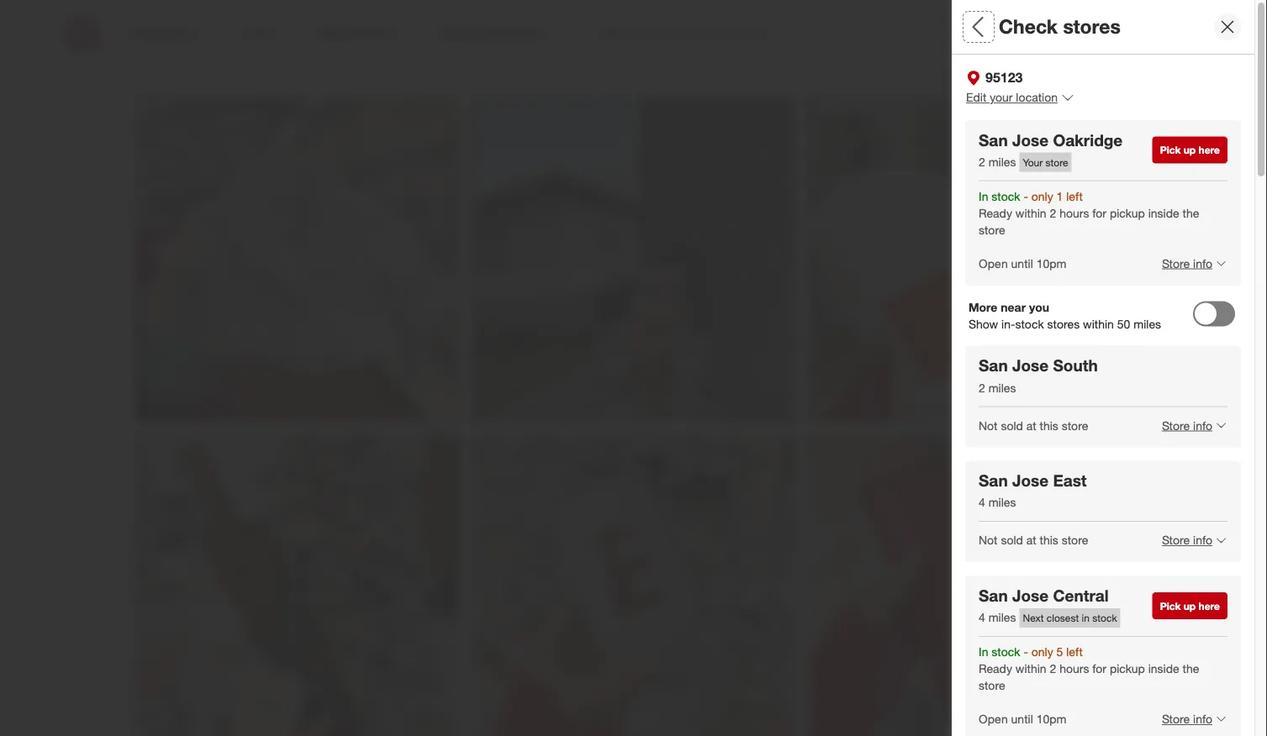 Task type: vqa. For each thing, say whether or not it's contained in the screenshot.
the In inside In Stock - Only 1 Left Ready Within 2 Hours For Pickup Inside The Store
yes



Task type: locate. For each thing, give the bounding box(es) containing it.
0 vertical spatial this
[[1040, 418, 1059, 433]]

2 vertical spatial the
[[1183, 662, 1200, 676]]

near
[[1001, 300, 1026, 315]]

registries up the in
[[1066, 572, 1121, 588]]

0 horizontal spatial item
[[1041, 15, 1081, 38]]

10pm for oakridge
[[1037, 256, 1067, 271]]

add to cart
[[1074, 521, 1146, 538], [1121, 587, 1175, 599]]

- for central
[[1024, 645, 1029, 660]]

jose up @madisonpaynestyle
[[1013, 356, 1049, 376]]

until
[[1011, 256, 1033, 271], [1011, 712, 1033, 727]]

the
[[1183, 206, 1200, 220], [1199, 454, 1218, 470], [1183, 662, 1200, 676]]

user image by @madisonpaynestyle image
[[966, 82, 1241, 426], [809, 99, 1132, 422], [136, 436, 459, 737], [472, 436, 795, 737], [809, 436, 1132, 737]]

sold for san jose east
[[1001, 533, 1023, 548]]

shipping
[[1173, 335, 1229, 352]]

ready inside in stock - only 1 left ready within 2 hours for pickup inside the store
[[979, 206, 1013, 220]]

2 right pink
[[1050, 206, 1057, 220]]

add down east
[[1074, 521, 1099, 538]]

add to cart right the "central"
[[1121, 587, 1175, 599]]

ready up ivory image
[[979, 206, 1013, 220]]

jose down south
[[1061, 408, 1092, 425]]

san
[[979, 130, 1008, 150], [979, 356, 1008, 376], [1033, 408, 1058, 425], [979, 471, 1008, 491], [979, 586, 1008, 606]]

store info
[[1162, 256, 1213, 271], [1162, 418, 1213, 433], [1162, 533, 1213, 548], [1162, 712, 1213, 727]]

the for san jose oakridge
[[1183, 206, 1200, 220]]

0 vertical spatial in
[[979, 189, 989, 204]]

1 store from the top
[[1162, 256, 1190, 271]]

ready
[[979, 206, 1013, 220], [976, 355, 1005, 367], [966, 454, 1004, 470], [979, 662, 1013, 676]]

for inside in stock - only 5 left ready within 2 hours for pickup inside the store
[[1093, 662, 1107, 676]]

color pink
[[966, 217, 1033, 234]]

$15.00 inside explore item dialog
[[1114, 551, 1149, 566]]

1 horizontal spatial to
[[1143, 587, 1153, 599]]

only for central
[[1032, 645, 1054, 660]]

at inside pick up at san jose oakridge check other stores
[[1017, 408, 1029, 425]]

within down 'other'
[[1008, 454, 1043, 470]]

jose left east
[[1013, 471, 1049, 491]]

1 open until 10pm from the top
[[979, 256, 1067, 271]]

stores down you
[[1048, 317, 1080, 331]]

2 store info button from the top
[[1151, 407, 1228, 444]]

4 inside 'san jose central 4 miles next closest in stock'
[[979, 610, 986, 625]]

1 vertical spatial eligible
[[998, 643, 1041, 659]]

add inside explore item dialog
[[1121, 587, 1140, 599]]

- inside in stock - only 5 left ready within 2 hours for pickup inside the store
[[1024, 645, 1029, 660]]

- inside in stock - only 1 left ready within 2 hours for pickup inside the store
[[1024, 189, 1029, 204]]

within inside in stock - only 5 left ready within 2 hours for pickup inside the store
[[1016, 662, 1047, 676]]

eligible
[[999, 572, 1042, 588], [998, 643, 1041, 659]]

1 vertical spatial only
[[1032, 645, 1054, 660]]

not sold at this store down san jose east 4 miles
[[979, 533, 1089, 548]]

not
[[1076, 356, 1092, 368], [979, 418, 998, 433], [979, 533, 998, 548]]

at up 'other'
[[1017, 408, 1029, 425]]

solid colored cozy feathery kit throw blanket - opalhouse™ image inside explore item dialog
[[966, 447, 1104, 585]]

jose inside 'san jose central 4 miles next closest in stock'
[[1013, 586, 1049, 606]]

0 vertical spatial left
[[1067, 189, 1083, 204]]

1 vertical spatial pick up here
[[1160, 600, 1220, 613]]

miles down only
[[989, 495, 1016, 510]]

sold down @madisonpaynestyle
[[1001, 418, 1023, 433]]

2 open from the top
[[979, 712, 1008, 727]]

miles inside more near you show in-stock stores within 50 miles
[[1134, 317, 1162, 331]]

What can we help you find? suggestions appear below search field
[[591, 15, 1010, 52]]

the inside ready within 2 hours for pickup inside the store only 1 left
[[1199, 454, 1218, 470]]

2 inside in stock - only 5 left ready within 2 hours for pickup inside the store
[[1050, 662, 1057, 676]]

4 store info from the top
[[1162, 712, 1213, 727]]

4 left next
[[979, 610, 986, 625]]

san jose central 4 miles next closest in stock
[[979, 586, 1117, 625]]

here
[[1199, 144, 1220, 157], [1199, 600, 1220, 613]]

add to cart inside choose options dialog
[[1074, 521, 1146, 538]]

0 vertical spatial here
[[1199, 144, 1220, 157]]

1 vertical spatial 1
[[997, 473, 1004, 489]]

cart down the throw
[[1120, 521, 1146, 538]]

for down the "central"
[[1093, 662, 1107, 676]]

0 vertical spatial not sold at this store
[[979, 418, 1089, 433]]

2 solid colored cozy feathery kit throw blanket - opalhouse™ image from the top
[[966, 447, 1104, 585]]

0 vertical spatial until
[[1011, 256, 1033, 271]]

jose up next
[[1013, 586, 1049, 606]]

the inside in stock - only 5 left ready within 2 hours for pickup inside the store
[[1183, 662, 1200, 676]]

central
[[1053, 586, 1109, 606]]

hours down 5
[[1060, 662, 1090, 676]]

store for second store info 'dropdown button'
[[1162, 418, 1190, 433]]

ready down 'san jose central 4 miles next closest in stock'
[[979, 662, 1013, 676]]

2 vertical spatial not
[[979, 533, 998, 548]]

$15.00 down opalhouse™
[[1114, 551, 1149, 566]]

1 inside in stock - only 1 left ready within 2 hours for pickup inside the store
[[1057, 189, 1063, 204]]

0 vertical spatial open until 10pm
[[979, 256, 1067, 271]]

not left 'other'
[[979, 418, 998, 433]]

2 vertical spatial left
[[1067, 645, 1083, 660]]

for inside ready within 2 hours for pickup inside the store only 1 left
[[1096, 454, 1112, 470]]

pick up here button for san jose oakridge
[[1153, 137, 1228, 164]]

the inside in stock - only 1 left ready within 2 hours for pickup inside the store
[[1183, 206, 1200, 220]]

0 horizontal spatial add
[[1074, 521, 1099, 538]]

registries right 5
[[1064, 643, 1120, 659]]

0 vertical spatial 10pm
[[1037, 256, 1067, 271]]

1 vertical spatial sold
[[1001, 533, 1023, 548]]

edit
[[966, 90, 987, 105]]

in up color
[[979, 189, 989, 204]]

add to cart button down the throw
[[966, 511, 1254, 548]]

item inside button
[[1217, 572, 1243, 588]]

until right ivory image
[[1011, 256, 1033, 271]]

1 vertical spatial cart
[[1156, 587, 1175, 599]]

1 vertical spatial inside
[[1159, 454, 1195, 470]]

1 here from the top
[[1199, 144, 1220, 157]]

until down in stock - only 5 left ready within 2 hours for pickup inside the store
[[1011, 712, 1033, 727]]

1 only from the top
[[1032, 189, 1054, 204]]

0 vertical spatial stores
[[1063, 15, 1121, 38]]

pick up here button down opalhouse
[[1153, 137, 1228, 164]]

4 inside san jose east 4 miles
[[979, 495, 986, 510]]

2 sold from the top
[[1001, 533, 1023, 548]]

san for san jose south
[[979, 356, 1008, 376]]

delivery not available
[[1076, 336, 1134, 368]]

open
[[979, 256, 1008, 271], [979, 712, 1008, 727]]

1 vertical spatial stores
[[1048, 317, 1080, 331]]

check
[[999, 15, 1058, 38], [966, 429, 1000, 444]]

cart inside choose options dialog
[[1120, 521, 1146, 538]]

pickup
[[1110, 206, 1145, 220], [1115, 454, 1156, 470], [1110, 662, 1145, 676]]

store inside ready within 2 hours for pickup inside the store only 1 left
[[1222, 454, 1252, 470]]

4
[[979, 495, 986, 510], [979, 610, 986, 625]]

2 4 from the top
[[979, 610, 986, 625]]

pick up here down the add item button
[[1160, 600, 1220, 613]]

pickup inside in stock - only 5 left ready within 2 hours for pickup inside the store
[[1110, 662, 1145, 676]]

in inside in stock - only 1 left ready within 2 hours for pickup inside the store
[[979, 189, 989, 204]]

within for 5
[[1016, 662, 1047, 676]]

edit your location button
[[966, 88, 1076, 107]]

2 inside san jose oakridge 2 miles your store
[[979, 154, 986, 169]]

0 vertical spatial pick
[[1160, 144, 1181, 157]]

the for san jose central
[[1183, 662, 1200, 676]]

stock inside in stock - only 1 left ready within 2 hours for pickup inside the store
[[992, 189, 1021, 204]]

pick up here down opalhouse
[[1160, 144, 1220, 157]]

2 store from the top
[[1162, 418, 1190, 433]]

0 vertical spatial eligible
[[999, 572, 1042, 588]]

san inside san jose south 2 miles
[[979, 356, 1008, 376]]

for left 'solid'
[[1096, 454, 1112, 470]]

to
[[1103, 521, 1116, 538], [1143, 587, 1153, 599]]

stores right 'other'
[[1034, 429, 1067, 444]]

3 info from the top
[[1194, 533, 1213, 548]]

for down san jose oakridge 2 miles your store
[[1093, 206, 1107, 220]]

opalhouse
[[1114, 119, 1163, 132]]

stock
[[992, 189, 1021, 204], [1016, 317, 1044, 331], [1093, 612, 1117, 625], [992, 645, 1021, 660]]

0 vertical spatial only
[[1032, 189, 1054, 204]]

1 vertical spatial check
[[966, 429, 1000, 444]]

only inside in stock - only 1 left ready within 2 hours for pickup inside the store
[[1032, 189, 1054, 204]]

hours
[[1060, 206, 1090, 220], [976, 369, 1002, 382], [1058, 454, 1092, 470], [1060, 662, 1090, 676]]

0 vertical spatial pickup
[[1110, 206, 1145, 220]]

eligible for registries inside explore item dialog
[[998, 643, 1120, 659]]

for
[[1093, 206, 1107, 220], [1096, 454, 1112, 470], [1046, 572, 1062, 588], [1045, 643, 1061, 659], [1093, 662, 1107, 676]]

open until 10pm for oakridge
[[979, 256, 1067, 271]]

1 horizontal spatial 1
[[1057, 189, 1063, 204]]

within down next
[[1016, 662, 1047, 676]]

1 $15.00 from the top
[[1114, 144, 1154, 161]]

1 vertical spatial here
[[1199, 600, 1220, 613]]

for down closest
[[1045, 643, 1061, 659]]

2 vertical spatial inside
[[1149, 662, 1180, 676]]

options
[[1042, 15, 1111, 38]]

1 vertical spatial not
[[979, 418, 998, 433]]

1 vertical spatial item
[[1217, 572, 1243, 588]]

this
[[1040, 418, 1059, 433], [1040, 533, 1059, 548]]

delivery
[[1076, 336, 1128, 353]]

registries
[[1066, 572, 1121, 588], [1064, 643, 1120, 659]]

2 only from the top
[[1032, 645, 1054, 660]]

cart left add item
[[1156, 587, 1175, 599]]

1 sold from the top
[[1001, 418, 1023, 433]]

2 inside ready within 2 hours for pickup inside the store only 1 left
[[1047, 454, 1054, 470]]

2 left your
[[979, 154, 986, 169]]

colored
[[1149, 448, 1200, 464]]

0 vertical spatial -
[[1024, 189, 1029, 204]]

up inside pick up at san jose oakridge check other stores
[[997, 408, 1013, 425]]

509
[[975, 46, 992, 59]]

1 pick up here button from the top
[[1153, 137, 1228, 164]]

2 vertical spatial stores
[[1034, 429, 1067, 444]]

1 vertical spatial open until 10pm
[[979, 712, 1067, 727]]

in stock - only 5 left ready within 2 hours for pickup inside the store
[[979, 645, 1200, 693]]

1 horizontal spatial add
[[1121, 587, 1140, 599]]

to inside choose options dialog
[[1103, 521, 1116, 538]]

1 vertical spatial up
[[997, 408, 1013, 425]]

0 vertical spatial registries
[[1066, 572, 1121, 588]]

oakridge down "location"
[[1053, 130, 1123, 150]]

4 store from the top
[[1162, 712, 1190, 727]]

hours inside ready within 2 hours for pickup inside the store only 1 left
[[1058, 454, 1092, 470]]

info
[[1194, 256, 1213, 271], [1194, 418, 1213, 433], [1194, 533, 1213, 548], [1194, 712, 1213, 727]]

your
[[1023, 156, 1043, 169]]

1 until from the top
[[1011, 256, 1033, 271]]

0 vertical spatial 4
[[979, 495, 986, 510]]

left inside in stock - only 1 left ready within 2 hours for pickup inside the store
[[1067, 189, 1083, 204]]

2 in from the top
[[979, 645, 989, 660]]

store
[[1046, 156, 1069, 169], [979, 223, 1006, 237], [1062, 418, 1089, 433], [1222, 454, 1252, 470], [1062, 533, 1089, 548], [979, 679, 1006, 693]]

2 pick up here from the top
[[1160, 600, 1220, 613]]

miles right 50
[[1134, 317, 1162, 331]]

1 open from the top
[[979, 256, 1008, 271]]

this right 'other'
[[1040, 418, 1059, 433]]

add down opalhouse™
[[1189, 572, 1213, 588]]

sold down san jose east 4 miles
[[1001, 533, 1023, 548]]

stores
[[1063, 15, 1121, 38], [1048, 317, 1080, 331], [1034, 429, 1067, 444]]

0 vertical spatial oakridge
[[1053, 130, 1123, 150]]

1 vertical spatial oakridge
[[1096, 408, 1154, 425]]

1 vertical spatial pickup
[[1115, 454, 1156, 470]]

show
[[969, 317, 999, 331]]

10pm up you
[[1037, 256, 1067, 271]]

10pm down in stock - only 5 left ready within 2 hours for pickup inside the store
[[1037, 712, 1067, 727]]

oakridge
[[1053, 130, 1123, 150], [1096, 408, 1154, 425]]

miles inside 'san jose central 4 miles next closest in stock'
[[989, 610, 1016, 625]]

only inside in stock - only 5 left ready within 2 hours for pickup inside the store
[[1032, 645, 1054, 660]]

0 vertical spatial pick up here button
[[1153, 137, 1228, 164]]

within inside ready within 2 hours for pickup inside the store only 1 left
[[1008, 454, 1043, 470]]

1 vertical spatial registries
[[1064, 643, 1120, 659]]

0 vertical spatial open
[[979, 256, 1008, 271]]

ready up only
[[966, 454, 1004, 470]]

1 horizontal spatial cart
[[1156, 587, 1175, 599]]

1 vertical spatial pick
[[966, 408, 993, 425]]

2 open until 10pm from the top
[[979, 712, 1067, 727]]

store inside in stock - only 5 left ready within 2 hours for pickup inside the store
[[979, 679, 1006, 693]]

eligible for registries up closest
[[999, 572, 1121, 588]]

1 pick up here from the top
[[1160, 144, 1220, 157]]

san inside 'san jose central 4 miles next closest in stock'
[[979, 586, 1008, 606]]

miles down pickup
[[989, 380, 1016, 395]]

1 vertical spatial the
[[1199, 454, 1218, 470]]

pick up here
[[1160, 144, 1220, 157], [1160, 600, 1220, 613]]

this for south
[[1040, 418, 1059, 433]]

san jose oakridge 2 miles your store
[[979, 130, 1123, 169]]

jose for central
[[1013, 586, 1049, 606]]

east
[[1053, 471, 1087, 491]]

2
[[979, 154, 986, 169], [1050, 206, 1057, 220], [1037, 355, 1043, 367], [979, 380, 986, 395], [1047, 454, 1054, 470], [1050, 662, 1057, 676]]

0 vertical spatial solid colored cozy feathery kit throw blanket - opalhouse™ image
[[966, 68, 1100, 203]]

to left the add item button
[[1143, 587, 1153, 599]]

2 vertical spatial pick
[[1160, 600, 1181, 613]]

eligible down next
[[998, 643, 1041, 659]]

oakridge inside san jose oakridge 2 miles your store
[[1053, 130, 1123, 150]]

in
[[979, 189, 989, 204], [979, 645, 989, 660]]

stock right the in
[[1093, 612, 1117, 625]]

jose inside san jose south 2 miles
[[1013, 356, 1049, 376]]

stores inside more near you show in-stock stores within 50 miles
[[1048, 317, 1080, 331]]

1 vertical spatial to
[[1143, 587, 1153, 599]]

only
[[1032, 189, 1054, 204], [1032, 645, 1054, 660]]

0 vertical spatial the
[[1183, 206, 1200, 220]]

1 this from the top
[[1040, 418, 1059, 433]]

4 down only
[[979, 495, 986, 510]]

cozy
[[1114, 467, 1146, 483]]

inside inside in stock - only 5 left ready within 2 hours for pickup inside the store
[[1149, 662, 1180, 676]]

stock down you
[[1016, 317, 1044, 331]]

$15.00 down opalhouse
[[1114, 144, 1154, 161]]

1 vertical spatial -
[[1210, 486, 1215, 503]]

1 4 from the top
[[979, 495, 986, 510]]

2 not sold at this store from the top
[[979, 533, 1089, 548]]

2 inside in stock - only 1 left ready within 2 hours for pickup inside the store
[[1050, 206, 1057, 220]]

store
[[1162, 256, 1190, 271], [1162, 418, 1190, 433], [1162, 533, 1190, 548], [1162, 712, 1190, 727]]

jose
[[1013, 130, 1049, 150], [1013, 356, 1049, 376], [1061, 408, 1092, 425], [1013, 471, 1049, 491], [1013, 586, 1049, 606]]

1 inside ready within 2 hours for pickup inside the store only 1 left
[[997, 473, 1004, 489]]

stock left 5
[[992, 645, 1021, 660]]

eligible up next
[[999, 572, 1042, 588]]

open until 10pm down pink
[[979, 256, 1067, 271]]

miles inside san jose oakridge 2 miles your store
[[989, 154, 1016, 169]]

registries inside choose options dialog
[[1066, 572, 1121, 588]]

1 store info from the top
[[1162, 256, 1213, 271]]

up for san jose oakridge
[[1184, 144, 1196, 157]]

not for san jose south
[[979, 418, 998, 433]]

1 vertical spatial $15.00
[[1114, 551, 1149, 566]]

1 vertical spatial not sold at this store
[[979, 533, 1089, 548]]

1 vertical spatial eligible for registries
[[998, 643, 1120, 659]]

@madisonpaynestyle button
[[966, 82, 1241, 426]]

2 vertical spatial up
[[1184, 600, 1196, 613]]

left down san jose oakridge 2 miles your store
[[1067, 189, 1083, 204]]

0 vertical spatial pick up here
[[1160, 144, 1220, 157]]

ready down pickup
[[976, 355, 1005, 367]]

your
[[990, 90, 1013, 105]]

1 not sold at this store from the top
[[979, 418, 1089, 433]]

pick up here button
[[1153, 137, 1228, 164], [1153, 593, 1228, 620]]

to down the throw
[[1103, 521, 1116, 538]]

in left 5
[[979, 645, 989, 660]]

pick down the add item button
[[1160, 600, 1181, 613]]

1 vertical spatial pick up here button
[[1153, 593, 1228, 620]]

sold for san jose south
[[1001, 418, 1023, 433]]

choose options dialog
[[952, 0, 1268, 737]]

2 down closest
[[1050, 662, 1057, 676]]

san inside san jose east 4 miles
[[979, 471, 1008, 491]]

3 store info from the top
[[1162, 533, 1213, 548]]

jose for oakridge
[[1013, 130, 1049, 150]]

0 vertical spatial not
[[1076, 356, 1092, 368]]

pick up here button down add item
[[1153, 593, 1228, 620]]

pickup for oakridge
[[1110, 206, 1145, 220]]

2 store info from the top
[[1162, 418, 1213, 433]]

1 vertical spatial 4
[[979, 610, 986, 625]]

left inside in stock - only 5 left ready within 2 hours for pickup inside the store
[[1067, 645, 1083, 660]]

not down only
[[979, 533, 998, 548]]

- up pink
[[1024, 189, 1029, 204]]

kids ( 509 )
[[947, 45, 995, 60]]

1
[[1057, 189, 1063, 204], [997, 473, 1004, 489]]

within up delivery
[[1083, 317, 1114, 331]]

search
[[998, 27, 1038, 43]]

kit
[[1209, 467, 1227, 483]]

pick up check other stores button
[[966, 408, 993, 425]]

- left 5
[[1024, 645, 1029, 660]]

open until 10pm down 5
[[979, 712, 1067, 727]]

miles left your
[[989, 154, 1016, 169]]

2 pick up here button from the top
[[1153, 593, 1228, 620]]

0 vertical spatial item
[[1041, 15, 1081, 38]]

ready inside 'pickup ready within 2 hours'
[[976, 355, 1005, 367]]

inside inside in stock - only 1 left ready within 2 hours for pickup inside the store
[[1149, 206, 1180, 220]]

1 vertical spatial 10pm
[[1037, 712, 1067, 727]]

0 vertical spatial $15.00
[[1114, 144, 1154, 161]]

hours right pink
[[1060, 206, 1090, 220]]

hours inside in stock - only 5 left ready within 2 hours for pickup inside the store
[[1060, 662, 1090, 676]]

2 this from the top
[[1040, 533, 1059, 548]]

stock up color pink
[[992, 189, 1021, 204]]

jose inside san jose east 4 miles
[[1013, 471, 1049, 491]]

explore item
[[966, 15, 1081, 38]]

1 right only
[[997, 473, 1004, 489]]

within for 1
[[1016, 206, 1047, 220]]

eligible for registries
[[999, 572, 1121, 588], [998, 643, 1120, 659]]

miles inside san jose east 4 miles
[[989, 495, 1016, 510]]

add inside button
[[1189, 572, 1213, 588]]

eligible for registries down closest
[[998, 643, 1120, 659]]

sold
[[1001, 418, 1023, 433], [1001, 533, 1023, 548]]

3 store info button from the top
[[1151, 522, 1228, 559]]

only down your
[[1032, 189, 1054, 204]]

item inside dialog
[[1041, 15, 1081, 38]]

1 vertical spatial open
[[979, 712, 1008, 727]]

not sold at this store down @madisonpaynestyle
[[979, 418, 1089, 433]]

eligible for registries inside choose options dialog
[[999, 572, 1121, 588]]

1 vertical spatial left
[[1008, 473, 1027, 489]]

2 up east
[[1047, 454, 1054, 470]]

miles inside san jose south 2 miles
[[989, 380, 1016, 395]]

left right 5
[[1067, 645, 1083, 660]]

until for oakridge
[[1011, 256, 1033, 271]]

add right the "central"
[[1121, 587, 1140, 599]]

within inside in stock - only 1 left ready within 2 hours for pickup inside the store
[[1016, 206, 1047, 220]]

4 for san jose east
[[979, 495, 986, 510]]

2 here from the top
[[1199, 600, 1220, 613]]

san jose east 4 miles
[[979, 471, 1087, 510]]

at
[[1017, 408, 1029, 425], [1027, 418, 1037, 433], [1027, 533, 1037, 548]]

pick
[[1160, 144, 1181, 157], [966, 408, 993, 425], [1160, 600, 1181, 613]]

1 vertical spatial solid colored cozy feathery kit throw blanket - opalhouse™ image
[[966, 447, 1104, 585]]

1 vertical spatial add to cart button
[[1114, 580, 1183, 606]]

this down san jose east 4 miles
[[1040, 533, 1059, 548]]

within down pickup
[[1008, 355, 1035, 367]]

hours down pickup
[[976, 369, 1002, 382]]

0 vertical spatial add to cart
[[1074, 521, 1146, 538]]

jose up your
[[1013, 130, 1049, 150]]

user image by @madisonpaynestyle image inside explore item dialog
[[966, 82, 1241, 426]]

cart inside explore item dialog
[[1156, 587, 1175, 599]]

0 vertical spatial cart
[[1120, 521, 1146, 538]]

here for central
[[1199, 600, 1220, 613]]

1 horizontal spatial item
[[1217, 572, 1243, 588]]

within inside more near you show in-stock stores within 50 miles
[[1083, 317, 1114, 331]]

2 horizontal spatial add
[[1189, 572, 1213, 588]]

- down 'kit'
[[1210, 486, 1215, 503]]

0 vertical spatial to
[[1103, 521, 1116, 538]]

left inside ready within 2 hours for pickup inside the store only 1 left
[[1008, 473, 1027, 489]]

0 vertical spatial check
[[999, 15, 1058, 38]]

0 vertical spatial up
[[1184, 144, 1196, 157]]

jose for east
[[1013, 471, 1049, 491]]

add to cart button right the "central"
[[1114, 580, 1183, 606]]

within
[[1016, 206, 1047, 220], [1083, 317, 1114, 331], [1008, 355, 1035, 367], [1008, 454, 1043, 470], [1016, 662, 1047, 676]]

1 vertical spatial until
[[1011, 712, 1033, 727]]

0 vertical spatial 1
[[1057, 189, 1063, 204]]

cart
[[1120, 521, 1146, 538], [1156, 587, 1175, 599]]

2 vertical spatial pickup
[[1110, 662, 1145, 676]]

color
[[966, 217, 998, 234]]

3 store from the top
[[1162, 533, 1190, 548]]

up for san jose central
[[1184, 600, 1196, 613]]

hours up east
[[1058, 454, 1092, 470]]

0 horizontal spatial cart
[[1120, 521, 1146, 538]]

at down @madisonpaynestyle
[[1027, 418, 1037, 433]]

store info button
[[1151, 245, 1228, 282], [1151, 407, 1228, 444], [1151, 522, 1228, 559], [1151, 701, 1228, 737]]

user image by @dailystealsforyou image
[[136, 99, 459, 422]]

1 in from the top
[[979, 189, 989, 204]]

2 10pm from the top
[[1037, 712, 1067, 727]]

miles left next
[[989, 610, 1016, 625]]

2 down pickup
[[979, 380, 986, 395]]

0 vertical spatial eligible for registries
[[999, 572, 1121, 588]]

1 vertical spatial in
[[979, 645, 989, 660]]

store info for 3rd store info 'dropdown button' from the top of the check stores dialog
[[1162, 533, 1213, 548]]

up
[[1184, 144, 1196, 157], [997, 408, 1013, 425], [1184, 600, 1196, 613]]

0 vertical spatial add to cart button
[[966, 511, 1254, 548]]

solid colored cozy feathery kit throw blanket - opalhouse™ image
[[966, 68, 1100, 203], [966, 447, 1104, 585]]

1 10pm from the top
[[1037, 256, 1067, 271]]

inside
[[1149, 206, 1180, 220], [1159, 454, 1195, 470], [1149, 662, 1180, 676]]

left
[[1067, 189, 1083, 204], [1008, 473, 1027, 489], [1067, 645, 1083, 660]]

within down your
[[1016, 206, 1047, 220]]

0 vertical spatial inside
[[1149, 206, 1180, 220]]

pickup inside in stock - only 1 left ready within 2 hours for pickup inside the store
[[1110, 206, 1145, 220]]

1 down san jose oakridge 2 miles your store
[[1057, 189, 1063, 204]]

miles for san jose east
[[989, 495, 1016, 510]]

1 vertical spatial this
[[1040, 533, 1059, 548]]

2 $15.00 from the top
[[1114, 551, 1149, 566]]

jose inside san jose oakridge 2 miles your store
[[1013, 130, 1049, 150]]

stock inside more near you show in-stock stores within 50 miles
[[1016, 317, 1044, 331]]

eligible inside choose options dialog
[[999, 572, 1042, 588]]

not sold at this store
[[979, 418, 1089, 433], [979, 533, 1089, 548]]

within for in-
[[1083, 317, 1114, 331]]

oakridge up 'solid'
[[1096, 408, 1154, 425]]

0 horizontal spatial 1
[[997, 473, 1004, 489]]

at down san jose east 4 miles
[[1027, 533, 1037, 548]]

0 horizontal spatial to
[[1103, 521, 1116, 538]]

10pm
[[1037, 256, 1067, 271], [1037, 712, 1067, 727]]

not down delivery
[[1076, 356, 1092, 368]]

1 vertical spatial add to cart
[[1121, 587, 1175, 599]]

only left 5
[[1032, 645, 1054, 660]]

0 vertical spatial sold
[[1001, 418, 1023, 433]]

san for san jose central
[[979, 586, 1008, 606]]

2 left south
[[1037, 355, 1043, 367]]

not for san jose east
[[979, 533, 998, 548]]

stores right search
[[1063, 15, 1121, 38]]

store info for second store info 'dropdown button'
[[1162, 418, 1213, 433]]

only
[[966, 473, 993, 489]]

2 vertical spatial -
[[1024, 645, 1029, 660]]

2 until from the top
[[1011, 712, 1033, 727]]

san inside san jose oakridge 2 miles your store
[[979, 130, 1008, 150]]

ready inside in stock - only 5 left ready within 2 hours for pickup inside the store
[[979, 662, 1013, 676]]

in inside in stock - only 5 left ready within 2 hours for pickup inside the store
[[979, 645, 989, 660]]

left right only
[[1008, 473, 1027, 489]]

pick down opalhouse
[[1160, 144, 1181, 157]]



Task type: describe. For each thing, give the bounding box(es) containing it.
location
[[1016, 90, 1058, 105]]

not sold at this store for south
[[979, 418, 1089, 433]]

pick up here for san jose central
[[1160, 600, 1220, 613]]

jose for south
[[1013, 356, 1049, 376]]

in for san jose oakridge
[[979, 189, 989, 204]]

store for 1st store info 'dropdown button' from the bottom
[[1162, 712, 1190, 727]]

add item button
[[1159, 562, 1254, 599]]

ready inside ready within 2 hours for pickup inside the store only 1 left
[[966, 454, 1004, 470]]

store info for fourth store info 'dropdown button' from the bottom
[[1162, 256, 1213, 271]]

1 info from the top
[[1194, 256, 1213, 271]]

solid colored cozy feathery kit throw blanket - opalhouse™
[[1114, 448, 1227, 522]]

check inside dialog
[[999, 15, 1058, 38]]

pick up at san jose oakridge check other stores
[[966, 408, 1154, 444]]

explore
[[966, 15, 1035, 38]]

choose options
[[966, 15, 1111, 38]]

choose
[[966, 15, 1037, 38]]

- for oakridge
[[1024, 189, 1029, 204]]

at for east
[[1027, 533, 1037, 548]]

jose inside pick up at san jose oakridge check other stores
[[1061, 408, 1092, 425]]

store for fourth store info 'dropdown button' from the bottom
[[1162, 256, 1190, 271]]

shipping button
[[1162, 303, 1254, 394]]

until for central
[[1011, 712, 1033, 727]]

50
[[1118, 317, 1131, 331]]

for up closest
[[1046, 572, 1062, 588]]

1 store info button from the top
[[1151, 245, 1228, 282]]

other
[[1004, 429, 1031, 444]]

store for 3rd store info 'dropdown button' from the top of the check stores dialog
[[1162, 533, 1190, 548]]

at for south
[[1027, 418, 1037, 433]]

eligible inside explore item dialog
[[998, 643, 1041, 659]]

kids
[[947, 45, 970, 60]]

registries inside explore item dialog
[[1064, 643, 1120, 659]]

in-
[[1002, 317, 1016, 331]]

only for oakridge
[[1032, 189, 1054, 204]]

@madisonpaynestyle
[[979, 390, 1081, 402]]

)
[[992, 46, 995, 59]]

check stores dialog
[[952, 0, 1268, 737]]

san for san jose oakridge
[[979, 130, 1008, 150]]

pick for san jose oakridge
[[1160, 144, 1181, 157]]

stock inside in stock - only 5 left ready within 2 hours for pickup inside the store
[[992, 645, 1021, 660]]

south
[[1053, 356, 1098, 376]]

4 for san jose central
[[979, 610, 986, 625]]

hours inside in stock - only 1 left ready within 2 hours for pickup inside the store
[[1060, 206, 1090, 220]]

pink
[[1005, 217, 1033, 234]]

closest
[[1047, 612, 1079, 625]]

oakridge inside pick up at san jose oakridge check other stores
[[1096, 408, 1154, 425]]

in
[[1082, 612, 1090, 625]]

miles for san jose oakridge
[[989, 154, 1016, 169]]

san jose south 2 miles
[[979, 356, 1098, 395]]

open for san jose central
[[979, 712, 1008, 727]]

10pm for central
[[1037, 712, 1067, 727]]

pick up here button for san jose central
[[1153, 593, 1228, 620]]

feathery
[[1149, 467, 1205, 483]]

store inside in stock - only 1 left ready within 2 hours for pickup inside the store
[[979, 223, 1006, 237]]

1 solid colored cozy feathery kit throw blanket - opalhouse™ image from the top
[[966, 68, 1100, 203]]

edit your location
[[966, 90, 1058, 105]]

stock inside 'san jose central 4 miles next closest in stock'
[[1093, 612, 1117, 625]]

more near you show in-stock stores within 50 miles
[[969, 300, 1162, 331]]

4 info from the top
[[1194, 712, 1213, 727]]

item for explore item
[[1041, 15, 1081, 38]]

explore item dialog
[[952, 0, 1268, 737]]

not inside the delivery not available
[[1076, 356, 1092, 368]]

4 store info button from the top
[[1151, 701, 1228, 737]]

95123
[[986, 69, 1023, 86]]

item for add item
[[1217, 572, 1243, 588]]

this for east
[[1040, 533, 1059, 548]]

inside for san jose central
[[1149, 662, 1180, 676]]

in for san jose central
[[979, 645, 989, 660]]

hours inside 'pickup ready within 2 hours'
[[976, 369, 1002, 382]]

pickup
[[976, 335, 1020, 352]]

san jose oakridge button
[[1033, 407, 1154, 426]]

store inside san jose oakridge 2 miles your store
[[1046, 156, 1069, 169]]

for inside explore item dialog
[[1045, 643, 1061, 659]]

@madisonpaynestyle link
[[966, 82, 1241, 426]]

ready within 2 hours for pickup inside the store only 1 left
[[966, 454, 1252, 489]]

store info for 1st store info 'dropdown button' from the bottom
[[1162, 712, 1213, 727]]

san inside pick up at san jose oakridge check other stores
[[1033, 408, 1058, 425]]

in stock - only 1 left ready within 2 hours for pickup inside the store
[[979, 189, 1200, 237]]

pick inside pick up at san jose oakridge check other stores
[[966, 408, 993, 425]]

pick up here for san jose oakridge
[[1160, 144, 1220, 157]]

you
[[1030, 300, 1050, 315]]

$15.00 inside choose options dialog
[[1114, 144, 1154, 161]]

here for oakridge
[[1199, 144, 1220, 157]]

pickup ready within 2 hours
[[976, 335, 1043, 382]]

miles for san jose south
[[989, 380, 1016, 395]]

check inside pick up at san jose oakridge check other stores
[[966, 429, 1000, 444]]

add item
[[1189, 572, 1243, 588]]

pink image
[[1012, 246, 1047, 282]]

to inside explore item dialog
[[1143, 587, 1153, 599]]

search button
[[998, 15, 1038, 56]]

miles for san jose central
[[989, 610, 1016, 625]]

available
[[1095, 356, 1134, 368]]

blanket
[[1158, 486, 1206, 503]]

- inside solid colored cozy feathery kit throw blanket - opalhouse™
[[1210, 486, 1215, 503]]

add to cart inside explore item dialog
[[1121, 587, 1175, 599]]

pickup inside ready within 2 hours for pickup inside the store only 1 left
[[1115, 454, 1156, 470]]

pickup for central
[[1110, 662, 1145, 676]]

user image by @wild___wild___weston image
[[472, 99, 795, 422]]

5
[[1057, 645, 1063, 660]]

throw
[[1114, 486, 1154, 503]]

more
[[969, 300, 998, 315]]

inside inside ready within 2 hours for pickup inside the store only 1 left
[[1159, 454, 1195, 470]]

2 inside san jose south 2 miles
[[979, 380, 986, 395]]

solid colored cozy feathery kit throw blanket - opalhouse™ link
[[1114, 447, 1231, 522]]

check other stores button
[[966, 427, 1068, 446]]

left for central
[[1067, 645, 1083, 660]]

open until 10pm for central
[[979, 712, 1067, 727]]

2 info from the top
[[1194, 418, 1213, 433]]

inside for san jose oakridge
[[1149, 206, 1180, 220]]

for inside in stock - only 1 left ready within 2 hours for pickup inside the store
[[1093, 206, 1107, 220]]

san for san jose east
[[979, 471, 1008, 491]]

(
[[973, 46, 975, 59]]

pick for san jose central
[[1160, 600, 1181, 613]]

ivory image
[[968, 246, 1003, 282]]

within inside 'pickup ready within 2 hours'
[[1008, 355, 1035, 367]]

opalhouse™
[[1114, 506, 1190, 522]]

solid
[[1114, 448, 1146, 464]]

next
[[1023, 612, 1044, 625]]

open for san jose oakridge
[[979, 256, 1008, 271]]

left for oakridge
[[1067, 189, 1083, 204]]

check stores
[[999, 15, 1121, 38]]

not sold at this store for east
[[979, 533, 1089, 548]]

stores inside pick up at san jose oakridge check other stores
[[1034, 429, 1067, 444]]

2 inside 'pickup ready within 2 hours'
[[1037, 355, 1043, 367]]



